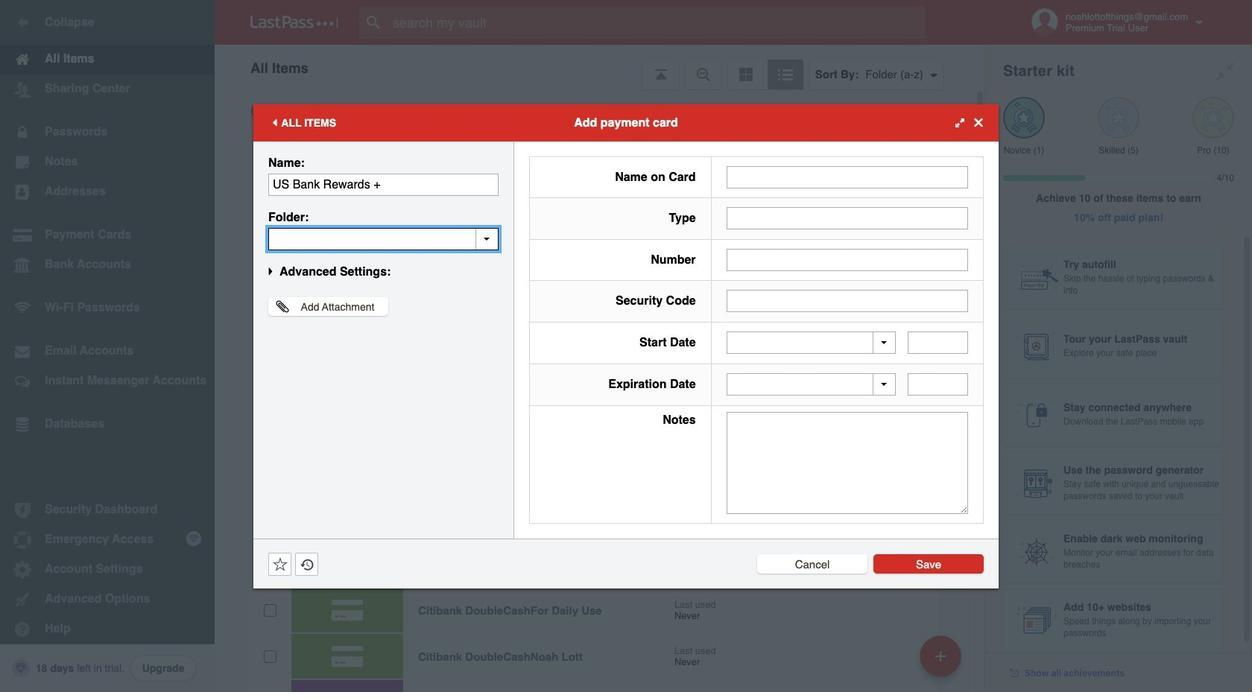 Task type: locate. For each thing, give the bounding box(es) containing it.
new item navigation
[[915, 632, 971, 693]]

None text field
[[727, 207, 969, 230], [268, 228, 499, 250], [727, 290, 969, 313], [908, 374, 969, 396], [727, 412, 969, 514], [727, 207, 969, 230], [268, 228, 499, 250], [727, 290, 969, 313], [908, 374, 969, 396], [727, 412, 969, 514]]

search my vault text field
[[359, 6, 955, 39]]

dialog
[[254, 104, 999, 589]]

vault options navigation
[[215, 45, 986, 89]]

None text field
[[727, 166, 969, 188], [268, 173, 499, 196], [727, 249, 969, 271], [908, 332, 969, 354], [727, 166, 969, 188], [268, 173, 499, 196], [727, 249, 969, 271], [908, 332, 969, 354]]

Search search field
[[359, 6, 955, 39]]



Task type: describe. For each thing, give the bounding box(es) containing it.
lastpass image
[[251, 16, 339, 29]]

new item image
[[936, 651, 946, 662]]

main navigation navigation
[[0, 0, 215, 693]]



Task type: vqa. For each thing, say whether or not it's contained in the screenshot.
dialog
yes



